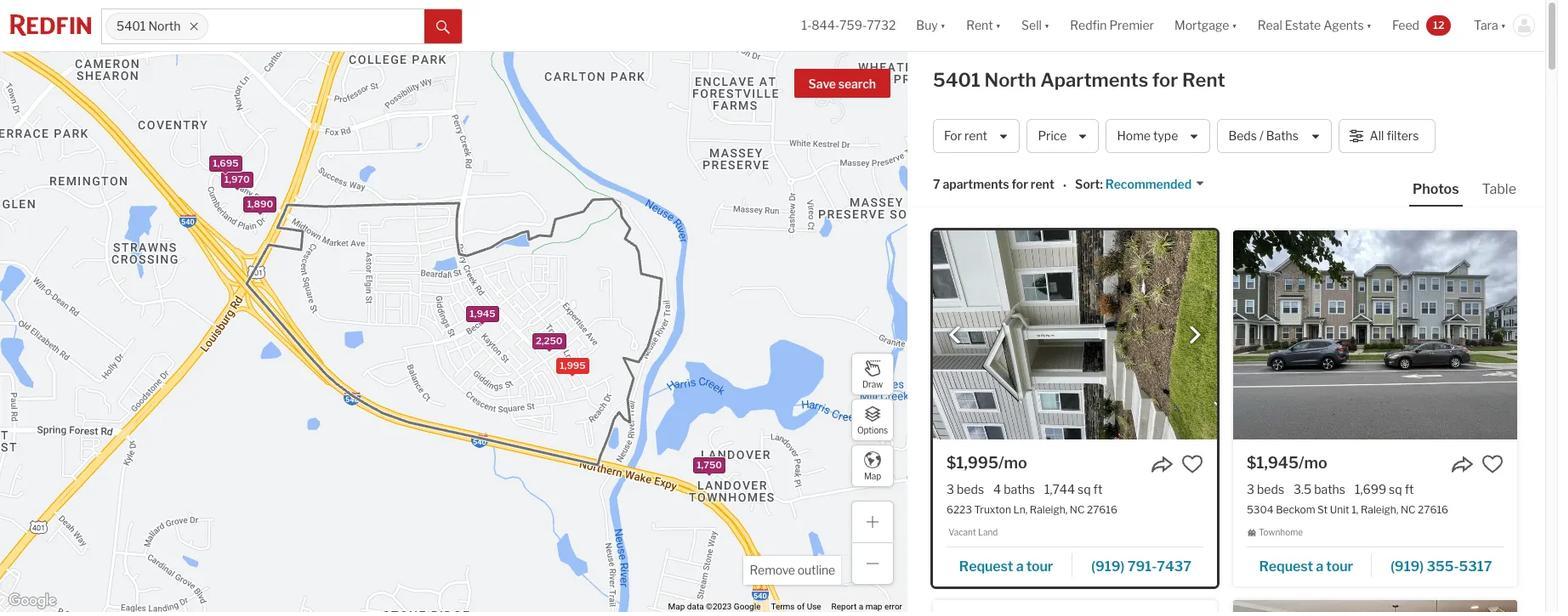 Task type: locate. For each thing, give the bounding box(es) containing it.
outline
[[798, 563, 836, 578]]

sell ▾
[[1022, 18, 1050, 33]]

request a tour button
[[947, 553, 1073, 578], [1248, 553, 1373, 578]]

1 request from the left
[[960, 559, 1014, 575]]

sq right 1,744
[[1078, 482, 1091, 497]]

map data ©2023 google
[[668, 603, 761, 612]]

photo of 5304 beckom st unit 1, raleigh, nc 27616 image
[[1234, 231, 1518, 440]]

▾ right agents
[[1367, 18, 1373, 33]]

▾ right buy
[[941, 18, 946, 33]]

5317
[[1460, 559, 1493, 575]]

2 27616 from the left
[[1419, 504, 1449, 517]]

1 horizontal spatial ft
[[1406, 482, 1415, 497]]

(919) 355-5317 link
[[1373, 551, 1505, 580]]

for
[[1153, 69, 1179, 91], [1012, 177, 1029, 192]]

▾
[[941, 18, 946, 33], [996, 18, 1002, 33], [1045, 18, 1050, 33], [1232, 18, 1238, 33], [1367, 18, 1373, 33], [1502, 18, 1507, 33]]

0 horizontal spatial tour
[[1027, 559, 1054, 575]]

▾ for tara ▾
[[1502, 18, 1507, 33]]

0 vertical spatial map
[[864, 471, 882, 481]]

2 3 from the left
[[1248, 482, 1255, 497]]

2,250
[[536, 335, 562, 346]]

townhome
[[1260, 528, 1304, 538]]

raleigh, down 1,744
[[1030, 504, 1068, 517]]

0 vertical spatial 5401
[[117, 19, 146, 34]]

2 request a tour from the left
[[1260, 559, 1354, 575]]

request a tour button for $1,945
[[1248, 553, 1373, 578]]

3 beds up 6223 on the bottom of the page
[[947, 482, 985, 497]]

request a tour down land
[[960, 559, 1054, 575]]

▾ for sell ▾
[[1045, 18, 1050, 33]]

home
[[1118, 129, 1151, 143]]

0 horizontal spatial request a tour button
[[947, 553, 1073, 578]]

0 horizontal spatial nc
[[1070, 504, 1085, 517]]

0 vertical spatial for
[[1153, 69, 1179, 91]]

request a tour down townhome
[[1260, 559, 1354, 575]]

2 beds from the left
[[1258, 482, 1285, 497]]

redfin premier
[[1071, 18, 1155, 33]]

beds
[[957, 482, 985, 497], [1258, 482, 1285, 497]]

0 horizontal spatial map
[[668, 603, 685, 612]]

7437
[[1157, 559, 1192, 575]]

0 horizontal spatial north
[[148, 19, 181, 34]]

1 horizontal spatial sq
[[1390, 482, 1403, 497]]

north
[[148, 19, 181, 34], [985, 69, 1037, 91]]

remove
[[750, 563, 796, 578]]

1 ft from the left
[[1094, 482, 1103, 497]]

(919) inside (919) 355-5317 link
[[1391, 559, 1425, 575]]

3 beds up 5304
[[1248, 482, 1285, 497]]

1 horizontal spatial 3 beds
[[1248, 482, 1285, 497]]

1 vertical spatial 5401
[[934, 69, 981, 91]]

rent
[[967, 18, 994, 33], [1183, 69, 1226, 91]]

2 favorite button image from the left
[[1482, 454, 1505, 476]]

0 vertical spatial rent
[[965, 129, 988, 143]]

/mo up 4 baths
[[999, 454, 1028, 472]]

4
[[994, 482, 1002, 497]]

5304
[[1248, 504, 1274, 517]]

baths for $1,945 /mo
[[1315, 482, 1346, 497]]

request for $1,945
[[1260, 559, 1314, 575]]

844-
[[812, 18, 840, 33]]

1 vertical spatial rent
[[1183, 69, 1226, 91]]

1 /mo from the left
[[999, 454, 1028, 472]]

request down land
[[960, 559, 1014, 575]]

google
[[734, 603, 761, 612]]

estate
[[1286, 18, 1322, 33]]

1 horizontal spatial /mo
[[1299, 454, 1328, 472]]

rent ▾ button
[[967, 0, 1002, 51]]

5401 left remove 5401 north icon
[[117, 19, 146, 34]]

rent inside the 7 apartments for rent •
[[1031, 177, 1055, 192]]

tour
[[1027, 559, 1054, 575], [1327, 559, 1354, 575]]

1 horizontal spatial favorite button image
[[1482, 454, 1505, 476]]

favorite button checkbox
[[1182, 454, 1204, 476]]

nc
[[1070, 504, 1085, 517], [1402, 504, 1416, 517]]

map for map
[[864, 471, 882, 481]]

(919) for $1,945 /mo
[[1391, 559, 1425, 575]]

1,744 sq ft
[[1045, 482, 1103, 497]]

beds for $1,945
[[1258, 482, 1285, 497]]

ft right 1,699
[[1406, 482, 1415, 497]]

2 request from the left
[[1260, 559, 1314, 575]]

2 (919) from the left
[[1391, 559, 1425, 575]]

0 horizontal spatial request a tour
[[960, 559, 1054, 575]]

baths
[[1267, 129, 1299, 143]]

a down "ln,"
[[1017, 559, 1024, 575]]

previous button image
[[947, 327, 964, 344]]

27616
[[1088, 504, 1118, 517], [1419, 504, 1449, 517]]

feed
[[1393, 18, 1420, 33]]

1 beds from the left
[[957, 482, 985, 497]]

4 baths
[[994, 482, 1036, 497]]

all filters button
[[1339, 119, 1436, 153]]

st
[[1318, 504, 1328, 517]]

options
[[858, 425, 888, 435]]

rent down mortgage ▾ dropdown button
[[1183, 69, 1226, 91]]

1 horizontal spatial request
[[1260, 559, 1314, 575]]

request down townhome
[[1260, 559, 1314, 575]]

▾ for buy ▾
[[941, 18, 946, 33]]

2 ft from the left
[[1406, 482, 1415, 497]]

ft for $1,995 /mo
[[1094, 482, 1103, 497]]

2 sq from the left
[[1390, 482, 1403, 497]]

1 ▾ from the left
[[941, 18, 946, 33]]

1 3 beds from the left
[[947, 482, 985, 497]]

1 horizontal spatial baths
[[1315, 482, 1346, 497]]

1 horizontal spatial 3
[[1248, 482, 1255, 497]]

buy ▾
[[917, 18, 946, 33]]

▾ right sell
[[1045, 18, 1050, 33]]

5 ▾ from the left
[[1367, 18, 1373, 33]]

ft for $1,945 /mo
[[1406, 482, 1415, 497]]

baths
[[1004, 482, 1036, 497], [1315, 482, 1346, 497]]

baths up "ln,"
[[1004, 482, 1036, 497]]

0 horizontal spatial raleigh,
[[1030, 504, 1068, 517]]

mortgage ▾ button
[[1165, 0, 1248, 51]]

vacant
[[949, 528, 977, 538]]

mortgage ▾ button
[[1175, 0, 1238, 51]]

map down options
[[864, 471, 882, 481]]

north down sell
[[985, 69, 1037, 91]]

6223 truxton ln, raleigh, nc 27616
[[947, 504, 1118, 517]]

1 sq from the left
[[1078, 482, 1091, 497]]

0 horizontal spatial (919)
[[1092, 559, 1125, 575]]

1 27616 from the left
[[1088, 504, 1118, 517]]

•
[[1063, 178, 1067, 193]]

1,945
[[470, 308, 495, 320]]

type
[[1154, 129, 1179, 143]]

map left data
[[668, 603, 685, 612]]

3 ▾ from the left
[[1045, 18, 1050, 33]]

1 3 from the left
[[947, 482, 955, 497]]

0 horizontal spatial rent
[[967, 18, 994, 33]]

map for map data ©2023 google
[[668, 603, 685, 612]]

1 vertical spatial map
[[668, 603, 685, 612]]

▾ right tara
[[1502, 18, 1507, 33]]

request a tour button down land
[[947, 553, 1073, 578]]

7 apartments for rent •
[[934, 177, 1067, 193]]

0 horizontal spatial 5401
[[117, 19, 146, 34]]

rent left •
[[1031, 177, 1055, 192]]

3 beds
[[947, 482, 985, 497], [1248, 482, 1285, 497]]

▾ right mortgage at the right
[[1232, 18, 1238, 33]]

(919) inside (919) 791-7437 link
[[1092, 559, 1125, 575]]

2 /mo from the left
[[1299, 454, 1328, 472]]

2 horizontal spatial a
[[1317, 559, 1324, 575]]

favorite button image
[[1182, 454, 1204, 476], [1482, 454, 1505, 476]]

rent right for in the right top of the page
[[965, 129, 988, 143]]

1 baths from the left
[[1004, 482, 1036, 497]]

tour for $1,945 /mo
[[1327, 559, 1354, 575]]

1 horizontal spatial tour
[[1327, 559, 1354, 575]]

1 request a tour from the left
[[960, 559, 1054, 575]]

sq for $1,995 /mo
[[1078, 482, 1091, 497]]

request a tour
[[960, 559, 1054, 575], [1260, 559, 1354, 575]]

1 horizontal spatial 27616
[[1419, 504, 1449, 517]]

(919) left 355-
[[1391, 559, 1425, 575]]

1 (919) from the left
[[1092, 559, 1125, 575]]

0 horizontal spatial for
[[1012, 177, 1029, 192]]

0 vertical spatial north
[[148, 19, 181, 34]]

a for $1,995 /mo
[[1017, 559, 1024, 575]]

favorite button checkbox
[[1482, 454, 1505, 476]]

0 horizontal spatial baths
[[1004, 482, 1036, 497]]

0 horizontal spatial sq
[[1078, 482, 1091, 497]]

2 nc from the left
[[1402, 504, 1416, 517]]

all
[[1371, 129, 1385, 143]]

0 horizontal spatial rent
[[965, 129, 988, 143]]

1 horizontal spatial rent
[[1031, 177, 1055, 192]]

baths up the st
[[1315, 482, 1346, 497]]

1 horizontal spatial (919)
[[1391, 559, 1425, 575]]

1 horizontal spatial request a tour button
[[1248, 553, 1373, 578]]

0 horizontal spatial 3 beds
[[947, 482, 985, 497]]

draw
[[863, 379, 883, 389]]

1 request a tour button from the left
[[947, 553, 1073, 578]]

1 horizontal spatial beds
[[1258, 482, 1285, 497]]

5401 north
[[117, 19, 181, 34]]

0 horizontal spatial request
[[960, 559, 1014, 575]]

rent inside dropdown button
[[967, 18, 994, 33]]

next button image
[[1187, 327, 1204, 344]]

for up the type
[[1153, 69, 1179, 91]]

2 3 beds from the left
[[1248, 482, 1285, 497]]

3 up 5304
[[1248, 482, 1255, 497]]

0 vertical spatial rent
[[967, 18, 994, 33]]

1 horizontal spatial raleigh,
[[1362, 504, 1399, 517]]

request a tour button for $1,995
[[947, 553, 1073, 578]]

:
[[1101, 177, 1103, 192]]

2 tour from the left
[[1327, 559, 1354, 575]]

raleigh,
[[1030, 504, 1068, 517], [1362, 504, 1399, 517]]

for right the apartments
[[1012, 177, 1029, 192]]

map
[[866, 603, 883, 612]]

0 horizontal spatial 3
[[947, 482, 955, 497]]

tour down 6223 truxton ln, raleigh, nc 27616
[[1027, 559, 1054, 575]]

map inside button
[[864, 471, 882, 481]]

1 tour from the left
[[1027, 559, 1054, 575]]

4 ▾ from the left
[[1232, 18, 1238, 33]]

save search button
[[794, 69, 891, 98]]

report a map error
[[832, 603, 903, 612]]

tour up the photo of 5407 wallace martin way unit 5407, raleigh, nc 27616
[[1327, 559, 1354, 575]]

27616 up (919) 355-5317 link
[[1419, 504, 1449, 517]]

3 beds for $1,945 /mo
[[1248, 482, 1285, 497]]

$1,945
[[1248, 454, 1299, 472]]

north left remove 5401 north icon
[[148, 19, 181, 34]]

agents
[[1324, 18, 1365, 33]]

raleigh, down 1,699 sq ft
[[1362, 504, 1399, 517]]

1 nc from the left
[[1070, 504, 1085, 517]]

1 raleigh, from the left
[[1030, 504, 1068, 517]]

ft
[[1094, 482, 1103, 497], [1406, 482, 1415, 497]]

1 horizontal spatial north
[[985, 69, 1037, 91]]

request a tour button down townhome
[[1248, 553, 1373, 578]]

a down the st
[[1317, 559, 1324, 575]]

sq right 1,699
[[1390, 482, 1403, 497]]

1 horizontal spatial map
[[864, 471, 882, 481]]

1 horizontal spatial nc
[[1402, 504, 1416, 517]]

1 vertical spatial north
[[985, 69, 1037, 91]]

1 horizontal spatial rent
[[1183, 69, 1226, 91]]

a for $1,945 /mo
[[1317, 559, 1324, 575]]

1 favorite button image from the left
[[1182, 454, 1204, 476]]

2 baths from the left
[[1315, 482, 1346, 497]]

/mo up 3.5 baths
[[1299, 454, 1328, 472]]

2 raleigh, from the left
[[1362, 504, 1399, 517]]

use
[[807, 603, 822, 612]]

5401 for 5401 north apartments for rent
[[934, 69, 981, 91]]

$1,995 /mo
[[947, 454, 1028, 472]]

/
[[1260, 129, 1264, 143]]

0 horizontal spatial ft
[[1094, 482, 1103, 497]]

(919)
[[1092, 559, 1125, 575], [1391, 559, 1425, 575]]

(919) left 791-
[[1092, 559, 1125, 575]]

request for $1,995
[[960, 559, 1014, 575]]

6 ▾ from the left
[[1502, 18, 1507, 33]]

rent right buy ▾ at the top of the page
[[967, 18, 994, 33]]

for rent
[[945, 129, 988, 143]]

1 vertical spatial rent
[[1031, 177, 1055, 192]]

nc down 1,744 sq ft
[[1070, 504, 1085, 517]]

beds up 6223 on the bottom of the page
[[957, 482, 985, 497]]

2 request a tour button from the left
[[1248, 553, 1373, 578]]

27616 down 1,744 sq ft
[[1088, 504, 1118, 517]]

$1,995
[[947, 454, 999, 472]]

for inside the 7 apartments for rent •
[[1012, 177, 1029, 192]]

vacant land
[[949, 528, 998, 538]]

redfin premier button
[[1061, 0, 1165, 51]]

premier
[[1110, 18, 1155, 33]]

0 horizontal spatial beds
[[957, 482, 985, 497]]

None search field
[[209, 9, 425, 43]]

5401 up for in the right top of the page
[[934, 69, 981, 91]]

request
[[960, 559, 1014, 575], [1260, 559, 1314, 575]]

baths for $1,995 /mo
[[1004, 482, 1036, 497]]

1 vertical spatial for
[[1012, 177, 1029, 192]]

nc down 1,699 sq ft
[[1402, 504, 1416, 517]]

5401 north apartments for rent
[[934, 69, 1226, 91]]

1 horizontal spatial 5401
[[934, 69, 981, 91]]

0 horizontal spatial favorite button image
[[1182, 454, 1204, 476]]

1 horizontal spatial request a tour
[[1260, 559, 1354, 575]]

recommended button
[[1103, 176, 1206, 193]]

beds up 5304
[[1258, 482, 1285, 497]]

2 ▾ from the left
[[996, 18, 1002, 33]]

1,750
[[697, 459, 722, 471]]

a left map
[[859, 603, 864, 612]]

▾ left sell
[[996, 18, 1002, 33]]

ft right 1,744
[[1094, 482, 1103, 497]]

0 horizontal spatial /mo
[[999, 454, 1028, 472]]

0 horizontal spatial 27616
[[1088, 504, 1118, 517]]

3 up 6223 on the bottom of the page
[[947, 482, 955, 497]]

3 beds for $1,995 /mo
[[947, 482, 985, 497]]

filters
[[1387, 129, 1420, 143]]

(919) 791-7437
[[1092, 559, 1192, 575]]

tara ▾
[[1475, 18, 1507, 33]]

1 horizontal spatial a
[[1017, 559, 1024, 575]]



Task type: vqa. For each thing, say whether or not it's contained in the screenshot.
Request a tour "Button" associated with $1,945
yes



Task type: describe. For each thing, give the bounding box(es) containing it.
map button
[[852, 445, 894, 488]]

5401 for 5401 north
[[117, 19, 146, 34]]

report
[[832, 603, 857, 612]]

6223
[[947, 504, 973, 517]]

apartments
[[943, 177, 1010, 192]]

355-
[[1428, 559, 1460, 575]]

1,890
[[247, 198, 273, 210]]

map region
[[0, 0, 1051, 613]]

sq for $1,945 /mo
[[1390, 482, 1403, 497]]

recommended
[[1106, 177, 1192, 192]]

beds / baths
[[1229, 129, 1299, 143]]

▾ for mortgage ▾
[[1232, 18, 1238, 33]]

options button
[[852, 399, 894, 442]]

remove 5401 north image
[[189, 21, 199, 31]]

favorite button image for $1,995 /mo
[[1182, 454, 1204, 476]]

ln,
[[1014, 504, 1028, 517]]

7732
[[867, 18, 896, 33]]

report a map error link
[[832, 603, 903, 612]]

/mo for $1,945
[[1299, 454, 1328, 472]]

price
[[1039, 129, 1068, 143]]

(919) 791-7437 link
[[1073, 551, 1204, 580]]

request a tour for $1,995
[[960, 559, 1054, 575]]

save
[[809, 77, 836, 91]]

photo of 6223 truxton ln, raleigh, nc 27616 image
[[934, 231, 1218, 440]]

land
[[979, 528, 998, 538]]

©2023
[[706, 603, 732, 612]]

favorite button image for $1,945 /mo
[[1482, 454, 1505, 476]]

1-
[[802, 18, 812, 33]]

tour for $1,995 /mo
[[1027, 559, 1054, 575]]

north for 5401 north apartments for rent
[[985, 69, 1037, 91]]

1-844-759-7732
[[802, 18, 896, 33]]

error
[[885, 603, 903, 612]]

real estate agents ▾
[[1258, 18, 1373, 33]]

search
[[839, 77, 876, 91]]

tara
[[1475, 18, 1499, 33]]

3 for $1,945
[[1248, 482, 1255, 497]]

price button
[[1027, 119, 1100, 153]]

/mo for $1,995
[[999, 454, 1028, 472]]

sell
[[1022, 18, 1042, 33]]

12
[[1434, 19, 1445, 31]]

submit search image
[[437, 20, 450, 34]]

beckom
[[1277, 504, 1316, 517]]

beds / baths button
[[1218, 119, 1332, 153]]

1,699 sq ft
[[1356, 482, 1415, 497]]

759-
[[840, 18, 867, 33]]

1,695
[[212, 157, 238, 169]]

request a tour for $1,945
[[1260, 559, 1354, 575]]

home type button
[[1107, 119, 1211, 153]]

▾ for rent ▾
[[996, 18, 1002, 33]]

1-844-759-7732 link
[[802, 18, 896, 33]]

table
[[1483, 181, 1517, 197]]

rent ▾ button
[[957, 0, 1012, 51]]

sell ▾ button
[[1022, 0, 1050, 51]]

google image
[[4, 591, 60, 613]]

(919) 355-5317
[[1391, 559, 1493, 575]]

3 for $1,995
[[947, 482, 955, 497]]

1,995
[[560, 359, 586, 371]]

buy
[[917, 18, 938, 33]]

rent ▾
[[967, 18, 1002, 33]]

for rent button
[[934, 119, 1021, 153]]

1,970
[[224, 173, 250, 185]]

beds for $1,995
[[957, 482, 985, 497]]

all filters
[[1371, 129, 1420, 143]]

(919) for $1,995 /mo
[[1092, 559, 1125, 575]]

remove outline button
[[744, 557, 842, 585]]

remove outline
[[750, 563, 836, 578]]

7
[[934, 177, 941, 192]]

terms of use
[[771, 603, 822, 612]]

real estate agents ▾ button
[[1248, 0, 1383, 51]]

apartments
[[1041, 69, 1149, 91]]

3.5 baths
[[1294, 482, 1346, 497]]

home type
[[1118, 129, 1179, 143]]

for
[[945, 129, 962, 143]]

of
[[797, 603, 805, 612]]

$1,945 /mo
[[1248, 454, 1328, 472]]

photo of 5407 wallace martin way unit 5407, raleigh, nc 27616 image
[[1234, 601, 1518, 613]]

5304 beckom st unit 1, raleigh, nc 27616
[[1248, 504, 1449, 517]]

buy ▾ button
[[907, 0, 957, 51]]

table button
[[1479, 180, 1521, 205]]

1 horizontal spatial for
[[1153, 69, 1179, 91]]

rent inside for rent button
[[965, 129, 988, 143]]

sort
[[1076, 177, 1101, 192]]

unit
[[1331, 504, 1350, 517]]

sell ▾ button
[[1012, 0, 1061, 51]]

mortgage ▾
[[1175, 18, 1238, 33]]

1,744
[[1045, 482, 1076, 497]]

beds
[[1229, 129, 1258, 143]]

save search
[[809, 77, 876, 91]]

1,
[[1352, 504, 1359, 517]]

791-
[[1128, 559, 1157, 575]]

0 horizontal spatial a
[[859, 603, 864, 612]]

terms
[[771, 603, 795, 612]]

buy ▾ button
[[917, 0, 946, 51]]

data
[[687, 603, 704, 612]]

north for 5401 north
[[148, 19, 181, 34]]



